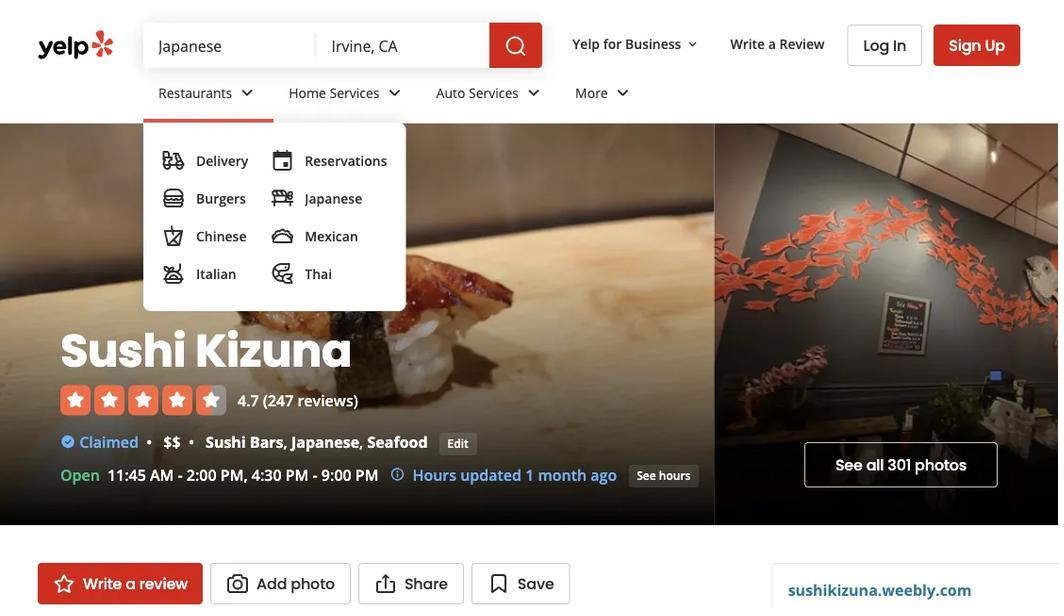 Task type: vqa. For each thing, say whether or not it's contained in the screenshot.
Previous icon
no



Task type: describe. For each thing, give the bounding box(es) containing it.
seafood
[[368, 432, 428, 452]]

log in
[[864, 35, 907, 56]]

burgers
[[196, 189, 246, 207]]

log
[[864, 35, 890, 56]]

write for write a review
[[83, 573, 122, 594]]

4.7 (247 reviews)
[[238, 390, 358, 411]]

see hours
[[637, 468, 691, 484]]

photo
[[291, 573, 335, 594]]

menu inside business categories element
[[143, 123, 406, 311]]

all
[[867, 455, 884, 476]]

24 chevron down v2 image for auto services
[[523, 82, 545, 104]]

4.7 star rating image
[[60, 386, 226, 416]]

services for auto services
[[469, 84, 519, 102]]

mexican link
[[263, 217, 395, 255]]

write for write a review
[[731, 35, 765, 52]]

1 - from the left
[[178, 465, 183, 485]]

photo of sushi kizuna - aliso viejo, ca, us. inside of the restaurant image
[[715, 124, 1059, 526]]

see hours link
[[629, 465, 700, 488]]

24 burgers v2 image
[[162, 187, 185, 209]]

edit
[[448, 436, 469, 451]]

yelp
[[573, 35, 600, 52]]

italian link
[[155, 255, 256, 293]]

sushi kizuna
[[60, 319, 352, 383]]

auto services
[[436, 84, 519, 102]]

photo of sushi kizuna - aliso viejo, ca, us. unagi image
[[0, 124, 715, 526]]

sushi bars , japanese , seafood
[[206, 432, 428, 452]]

services for home services
[[330, 84, 380, 102]]

reservations link
[[263, 142, 395, 179]]

24 share v2 image
[[374, 573, 397, 595]]

11:45
[[108, 465, 146, 485]]

sushikizuna.weebly.com link
[[789, 580, 972, 601]]

up
[[986, 34, 1006, 56]]

24 mexican v2 image
[[271, 225, 294, 247]]

chinese link
[[155, 217, 256, 255]]

1 , from the left
[[284, 432, 288, 452]]

sushikizuna.weebly.com
[[789, 580, 972, 601]]

kizuna
[[195, 319, 352, 383]]

24 star v2 image
[[53, 573, 75, 595]]

share button
[[358, 563, 464, 605]]

24 sushi v2 image
[[271, 187, 294, 209]]

16 claim filled v2 image
[[60, 435, 75, 450]]

see all 301 photos
[[836, 455, 967, 476]]

business
[[626, 35, 682, 52]]

save
[[518, 573, 554, 594]]

2 pm from the left
[[356, 465, 379, 485]]

restaurants link
[[143, 68, 274, 123]]

edit button
[[439, 433, 477, 456]]

24 delivery v2 image
[[162, 149, 185, 172]]

2:00
[[187, 465, 217, 485]]

301
[[888, 455, 912, 476]]

4.7
[[238, 390, 259, 411]]

(247
[[263, 390, 294, 411]]

write a review
[[83, 573, 188, 594]]

home services
[[289, 84, 380, 102]]

hours updated 1 month ago
[[413, 465, 617, 485]]

open
[[60, 465, 100, 485]]

auto
[[436, 84, 466, 102]]

claimed
[[79, 432, 139, 452]]

photos
[[915, 455, 967, 476]]

open 11:45 am - 2:00 pm, 4:30 pm - 9:00 pm
[[60, 465, 379, 485]]

0 vertical spatial japanese link
[[263, 179, 395, 217]]

24 italian v2 image
[[162, 262, 185, 285]]

more link
[[561, 68, 650, 123]]

info alert
[[390, 464, 617, 487]]

a for review
[[769, 35, 776, 52]]

24 chinese v2 image
[[162, 225, 185, 247]]

thai
[[305, 265, 332, 283]]



Task type: locate. For each thing, give the bounding box(es) containing it.
see left all
[[836, 455, 863, 476]]

bars
[[250, 432, 284, 452]]

2 24 chevron down v2 image from the left
[[384, 82, 406, 104]]

log in link
[[848, 25, 923, 66]]

1 vertical spatial japanese link
[[292, 432, 360, 452]]

none field up auto
[[332, 35, 475, 56]]

1 vertical spatial a
[[126, 573, 136, 594]]

3 24 chevron down v2 image from the left
[[523, 82, 545, 104]]

pm left 16 info v2 'icon'
[[356, 465, 379, 485]]

yelp for business button
[[565, 27, 708, 61]]

restaurants
[[159, 84, 232, 102]]

a
[[769, 35, 776, 52], [126, 573, 136, 594]]

pm right '4:30'
[[286, 465, 309, 485]]

business categories element
[[143, 68, 1021, 311]]

1 24 chevron down v2 image from the left
[[236, 82, 259, 104]]

services
[[330, 84, 380, 102], [469, 84, 519, 102]]

24 camera v2 image
[[227, 573, 249, 595]]

1 vertical spatial write
[[83, 573, 122, 594]]

ago
[[591, 465, 617, 485]]

burgers link
[[155, 179, 256, 217]]

reviews)
[[298, 390, 358, 411]]

updated
[[461, 465, 522, 485]]

(247 reviews) link
[[263, 390, 358, 411]]

see left the 'hours'
[[637, 468, 656, 484]]

0 horizontal spatial sushi
[[60, 319, 186, 383]]

add photo link
[[210, 563, 351, 605]]

9:00
[[322, 465, 352, 485]]

24 reservations v2 image
[[271, 149, 294, 172]]

24 chevron down v2 image inside "restaurants" link
[[236, 82, 259, 104]]

1
[[526, 465, 534, 485]]

1 horizontal spatial pm
[[356, 465, 379, 485]]

0 horizontal spatial write
[[83, 573, 122, 594]]

24 chevron down v2 image down near 'field'
[[384, 82, 406, 104]]

more
[[576, 84, 608, 102]]

16 chevron down v2 image
[[685, 37, 701, 52]]

japanese
[[305, 189, 363, 207], [292, 432, 360, 452]]

reservations
[[305, 151, 387, 169]]

pm,
[[221, 465, 248, 485]]

write a review link
[[38, 563, 203, 605]]

menu containing delivery
[[143, 123, 406, 311]]

for
[[604, 35, 622, 52]]

- left 9:00
[[313, 465, 318, 485]]

24 save outline v2 image
[[488, 573, 510, 595]]

see
[[836, 455, 863, 476], [637, 468, 656, 484]]

review
[[139, 573, 188, 594]]

thai link
[[263, 255, 395, 293]]

0 horizontal spatial ,
[[284, 432, 288, 452]]

japanese up 9:00
[[292, 432, 360, 452]]

1 horizontal spatial services
[[469, 84, 519, 102]]

auto services link
[[421, 68, 561, 123]]

review
[[780, 35, 825, 52]]

write a review
[[731, 35, 825, 52]]

,
[[284, 432, 288, 452], [360, 432, 364, 452]]

sushi
[[60, 319, 186, 383], [206, 432, 246, 452]]

1 none field from the left
[[159, 35, 302, 56]]

None search field
[[143, 23, 546, 68]]

none field near
[[332, 35, 475, 56]]

$$
[[164, 432, 181, 452]]

share
[[405, 573, 448, 594]]

sign
[[949, 34, 982, 56]]

24 chevron down v2 image for restaurants
[[236, 82, 259, 104]]

24 chevron down v2 image inside home services link
[[384, 82, 406, 104]]

24 chevron down v2 image inside more link
[[612, 82, 635, 104]]

None field
[[159, 35, 302, 56], [332, 35, 475, 56]]

japanese link
[[263, 179, 395, 217], [292, 432, 360, 452]]

services right home
[[330, 84, 380, 102]]

, left seafood link
[[360, 432, 364, 452]]

1 horizontal spatial none field
[[332, 35, 475, 56]]

24 chevron down v2 image down find text field at the top
[[236, 82, 259, 104]]

2 none field from the left
[[332, 35, 475, 56]]

pm
[[286, 465, 309, 485], [356, 465, 379, 485]]

delivery link
[[155, 142, 256, 179]]

write left review
[[731, 35, 765, 52]]

24 chevron down v2 image for home services
[[384, 82, 406, 104]]

1 services from the left
[[330, 84, 380, 102]]

1 horizontal spatial see
[[836, 455, 863, 476]]

0 horizontal spatial none field
[[159, 35, 302, 56]]

0 horizontal spatial services
[[330, 84, 380, 102]]

search image
[[505, 35, 528, 58]]

add
[[257, 573, 287, 594]]

see all 301 photos link
[[805, 443, 998, 488]]

24 chevron down v2 image right the "more"
[[612, 82, 635, 104]]

2 - from the left
[[313, 465, 318, 485]]

1 horizontal spatial sushi
[[206, 432, 246, 452]]

1 horizontal spatial write
[[731, 35, 765, 52]]

1 pm from the left
[[286, 465, 309, 485]]

Near text field
[[332, 35, 475, 56]]

24 chevron down v2 image down search image
[[523, 82, 545, 104]]

none field up "restaurants" link
[[159, 35, 302, 56]]

4:30
[[252, 465, 282, 485]]

delivery
[[196, 151, 248, 169]]

italian
[[196, 265, 237, 283]]

japanese link up 9:00
[[292, 432, 360, 452]]

0 vertical spatial sushi
[[60, 319, 186, 383]]

home services link
[[274, 68, 421, 123]]

sign up
[[949, 34, 1006, 56]]

mexican
[[305, 227, 358, 245]]

japanese inside 'menu'
[[305, 189, 363, 207]]

none field find
[[159, 35, 302, 56]]

sushi bars link
[[206, 432, 284, 452]]

2 , from the left
[[360, 432, 364, 452]]

home
[[289, 84, 326, 102]]

16 info v2 image
[[390, 467, 405, 482]]

2 services from the left
[[469, 84, 519, 102]]

1 vertical spatial sushi
[[206, 432, 246, 452]]

0 horizontal spatial pm
[[286, 465, 309, 485]]

0 vertical spatial write
[[731, 35, 765, 52]]

0 horizontal spatial a
[[126, 573, 136, 594]]

month
[[538, 465, 587, 485]]

0 vertical spatial a
[[769, 35, 776, 52]]

24 thai v2 image
[[271, 262, 294, 285]]

1 vertical spatial japanese
[[292, 432, 360, 452]]

-
[[178, 465, 183, 485], [313, 465, 318, 485]]

am
[[150, 465, 174, 485]]

see for see all 301 photos
[[836, 455, 863, 476]]

menu
[[143, 123, 406, 311]]

seafood link
[[368, 432, 428, 452]]

hours
[[659, 468, 691, 484]]

4 24 chevron down v2 image from the left
[[612, 82, 635, 104]]

0 horizontal spatial -
[[178, 465, 183, 485]]

sushi up the 4.7 star rating image
[[60, 319, 186, 383]]

24 chevron down v2 image inside auto services link
[[523, 82, 545, 104]]

add photo
[[257, 573, 335, 594]]

save button
[[472, 563, 570, 605]]

write right 24 star v2 icon
[[83, 573, 122, 594]]

sign up link
[[934, 25, 1021, 66]]

1 horizontal spatial ,
[[360, 432, 364, 452]]

sushi for sushi kizuna
[[60, 319, 186, 383]]

write a review link
[[723, 27, 833, 60]]

japanese link up mexican
[[263, 179, 395, 217]]

24 chevron down v2 image for more
[[612, 82, 635, 104]]

0 horizontal spatial see
[[637, 468, 656, 484]]

0 vertical spatial japanese
[[305, 189, 363, 207]]

yelp for business
[[573, 35, 682, 52]]

24 chevron down v2 image
[[236, 82, 259, 104], [384, 82, 406, 104], [523, 82, 545, 104], [612, 82, 635, 104]]

, down (247 on the bottom of the page
[[284, 432, 288, 452]]

a for review
[[126, 573, 136, 594]]

services right auto
[[469, 84, 519, 102]]

sushi up open 11:45 am - 2:00 pm, 4:30 pm - 9:00 pm
[[206, 432, 246, 452]]

Find text field
[[159, 35, 302, 56]]

sushi for sushi bars , japanese , seafood
[[206, 432, 246, 452]]

in
[[894, 35, 907, 56]]

japanese up mexican
[[305, 189, 363, 207]]

write
[[731, 35, 765, 52], [83, 573, 122, 594]]

1 horizontal spatial -
[[313, 465, 318, 485]]

chinese
[[196, 227, 247, 245]]

see for see hours
[[637, 468, 656, 484]]

hours
[[413, 465, 457, 485]]

1 horizontal spatial a
[[769, 35, 776, 52]]

- right am
[[178, 465, 183, 485]]



